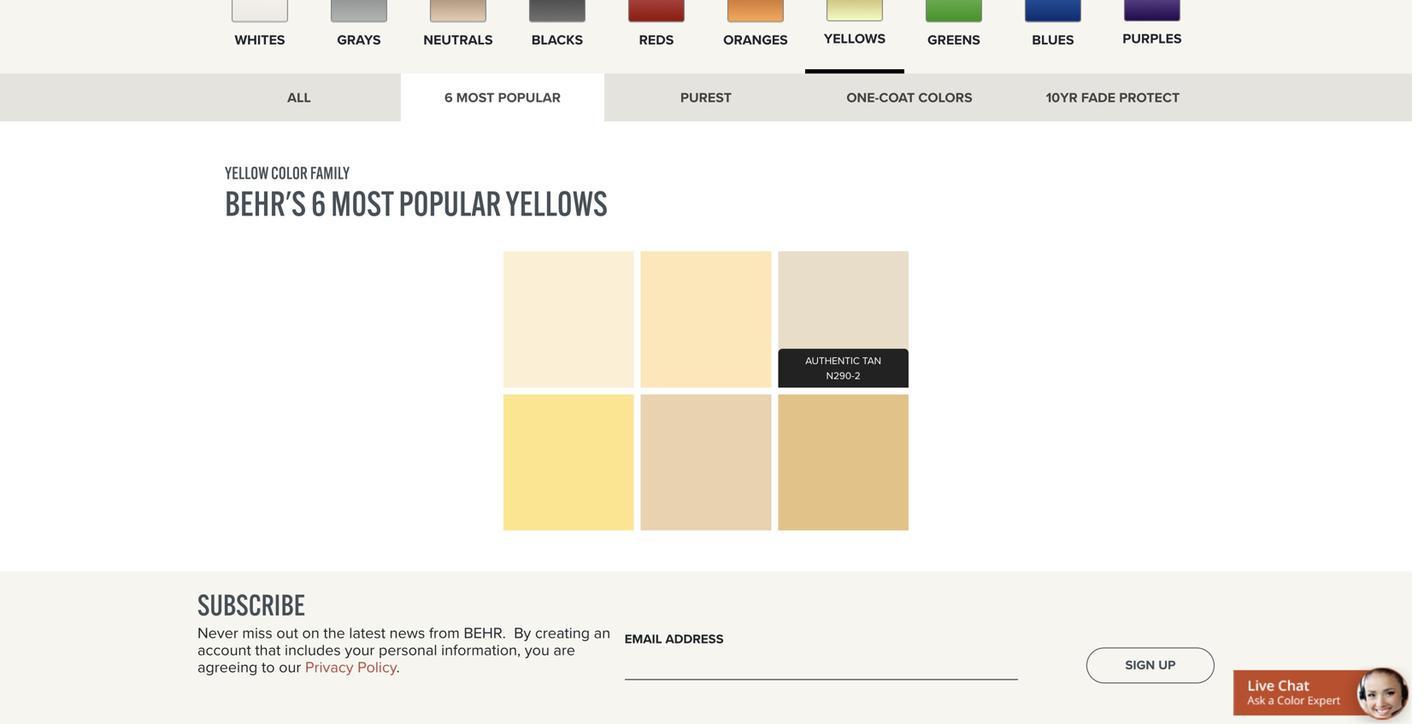 Task type: vqa. For each thing, say whether or not it's contained in the screenshot.
8 most popular
no



Task type: describe. For each thing, give the bounding box(es) containing it.
up
[[1159, 656, 1176, 675]]

privacy
[[305, 656, 354, 678]]

agreeing
[[198, 656, 258, 678]]

information,
[[441, 639, 521, 661]]

.
[[396, 656, 400, 678]]

white image
[[232, 0, 288, 22]]

6 most popular
[[445, 87, 561, 108]]

sign up button
[[1087, 648, 1215, 684]]

yellow color family behr's 6 most popular yellows
[[225, 162, 608, 225]]

n290-
[[826, 368, 855, 383]]

the
[[324, 622, 345, 644]]

one-
[[847, 87, 879, 108]]

protect
[[1119, 87, 1180, 108]]

purple image
[[1124, 0, 1181, 22]]

colors
[[919, 87, 973, 108]]

from
[[429, 622, 460, 644]]

policy
[[358, 656, 396, 678]]

blues
[[1032, 29, 1074, 50]]

an
[[594, 622, 611, 644]]

6 inside 'yellow color family behr's 6 most popular yellows'
[[311, 182, 326, 225]]

yellows
[[506, 182, 608, 225]]

email address
[[625, 630, 724, 648]]

blue image
[[1025, 0, 1082, 22]]

color
[[271, 162, 308, 184]]

Email Address email field
[[625, 654, 1018, 680]]

reds
[[639, 29, 674, 50]]

popular
[[498, 87, 561, 108]]

red image
[[628, 0, 685, 22]]

neutrals
[[424, 29, 493, 50]]

grays
[[337, 29, 381, 50]]

email
[[625, 630, 662, 648]]

never miss out on the latest news from behr.  by creating an account that includes your personal information, you are agreeing to our
[[198, 622, 611, 678]]

black image
[[529, 0, 586, 22]]

fade
[[1082, 87, 1116, 108]]

2
[[855, 368, 861, 383]]

subscribe
[[198, 587, 305, 623]]



Task type: locate. For each thing, give the bounding box(es) containing it.
that
[[255, 639, 281, 661]]

account
[[198, 639, 251, 661]]

yellow image
[[827, 0, 883, 22]]

family
[[310, 162, 350, 184]]

green image
[[926, 0, 982, 22]]

authentic tan n290-2
[[806, 353, 882, 383]]

neutral image
[[430, 0, 487, 22]]

yellow
[[225, 162, 268, 184]]

purest
[[681, 87, 732, 108]]

privacy policy link
[[305, 656, 396, 678]]

our
[[279, 656, 301, 678]]

behr's
[[225, 182, 306, 225]]

oranges
[[724, 29, 788, 50]]

privacy policy .
[[305, 656, 400, 678]]

personal
[[379, 639, 437, 661]]

by
[[514, 622, 531, 644]]

1 vertical spatial 6
[[311, 182, 326, 225]]

1 horizontal spatial 6
[[445, 87, 453, 108]]

all
[[287, 87, 311, 108]]

address
[[666, 630, 724, 648]]

0 vertical spatial 6
[[445, 87, 453, 108]]

gray image
[[331, 0, 387, 22]]

10yr fade protect
[[1046, 87, 1180, 108]]

news
[[390, 622, 425, 644]]

6
[[445, 87, 453, 108], [311, 182, 326, 225]]

out
[[277, 622, 298, 644]]

miss
[[242, 622, 273, 644]]

whites
[[235, 29, 285, 50]]

latest
[[349, 622, 386, 644]]

on
[[302, 622, 320, 644]]

sign
[[1126, 656, 1155, 675]]

6 left most at the left
[[445, 87, 453, 108]]

tan
[[863, 353, 882, 368]]

you
[[525, 639, 550, 661]]

most
[[331, 182, 394, 225]]

orange image
[[728, 0, 784, 22]]

to
[[262, 656, 275, 678]]

never
[[198, 622, 238, 644]]

live chat online image image
[[1234, 665, 1412, 724]]

one-coat colors
[[847, 87, 973, 108]]

10yr
[[1046, 87, 1078, 108]]

purples
[[1123, 28, 1182, 49]]

coat
[[879, 87, 915, 108]]

yellows
[[824, 28, 886, 49]]

your
[[345, 639, 375, 661]]

6 right color at left top
[[311, 182, 326, 225]]

popular
[[399, 182, 501, 225]]

includes
[[285, 639, 341, 661]]

sign up
[[1126, 656, 1176, 675]]

0 horizontal spatial 6
[[311, 182, 326, 225]]

authentic
[[806, 353, 860, 368]]

greens
[[928, 29, 981, 50]]

are
[[554, 639, 575, 661]]

most
[[456, 87, 495, 108]]

creating
[[535, 622, 590, 644]]

blacks
[[532, 29, 583, 50]]



